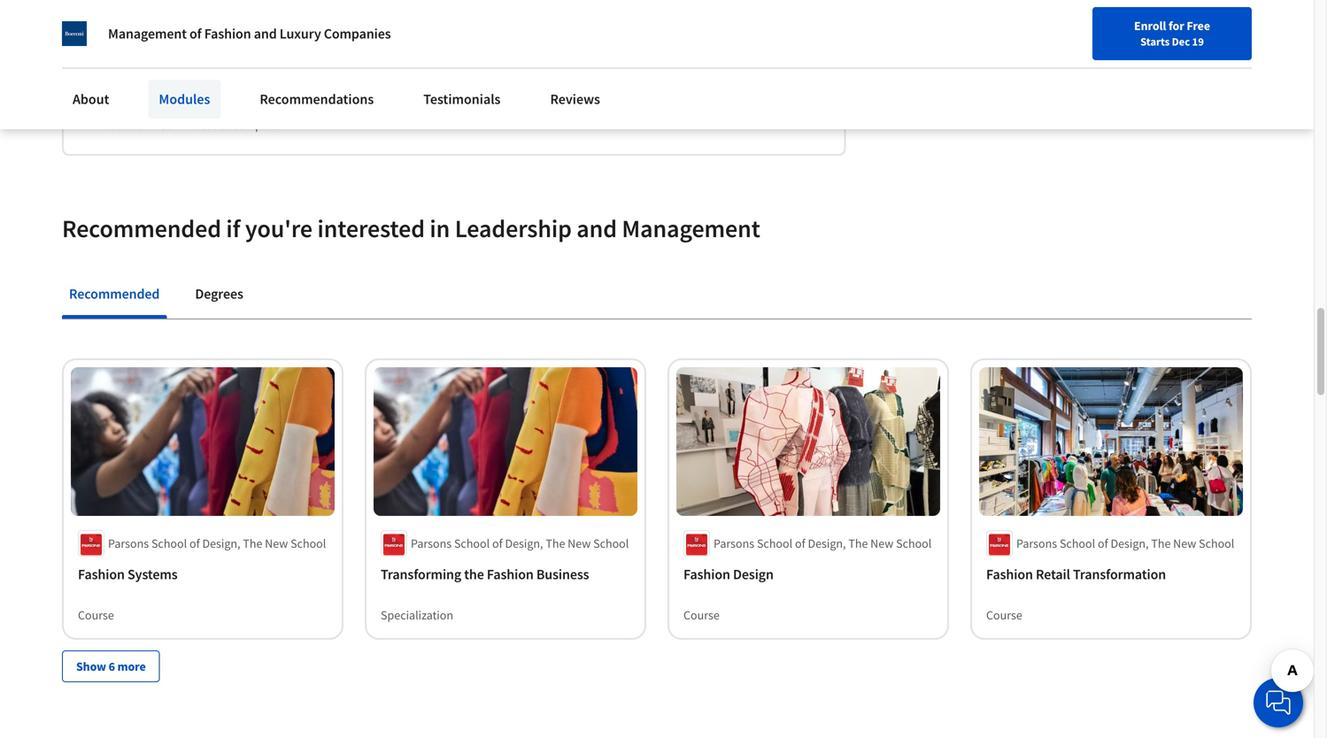 Task type: describe. For each thing, give the bounding box(es) containing it.
recommendations link
[[249, 80, 385, 119]]

8 school from the left
[[1199, 536, 1235, 551]]

starts
[[1141, 35, 1170, 49]]

of for fashion design
[[795, 536, 805, 551]]

in
[[430, 213, 450, 244]]

7 school from the left
[[1060, 536, 1095, 551]]

new for transforming the fashion business
[[568, 536, 591, 551]]

for
[[1169, 18, 1184, 34]]

the for fashion retail transformation
[[1151, 536, 1171, 551]]

new for fashion retail transformation
[[1173, 536, 1197, 551]]

dec
[[1172, 35, 1190, 49]]

show 6 more
[[76, 659, 146, 675]]

testimonials
[[423, 90, 501, 108]]

you're
[[245, 213, 313, 244]]

recommended button
[[62, 273, 167, 315]]

parsons school of design, the new school for retail
[[1016, 536, 1235, 551]]

1 vertical spatial and
[[577, 213, 617, 244]]

parsons for design
[[714, 536, 755, 551]]

transforming
[[381, 566, 461, 583]]

the for fashion design
[[849, 536, 868, 551]]

business
[[536, 566, 589, 583]]

fashion retail transformation
[[986, 566, 1166, 583]]

19
[[1192, 35, 1204, 49]]

transformation
[[1073, 566, 1166, 583]]

the
[[464, 566, 484, 583]]

of up modules
[[189, 25, 202, 43]]

course for fashion retail transformation
[[986, 607, 1023, 623]]

2 school from the left
[[291, 536, 326, 551]]

fashion retail transformation link
[[986, 564, 1236, 585]]

design, for systems
[[202, 536, 240, 551]]

parsons for retail
[[1016, 536, 1057, 551]]

the for fashion systems
[[243, 536, 262, 551]]

4 school from the left
[[593, 536, 629, 551]]

parsons school of design, the new school for design
[[714, 536, 932, 551]]

transforming the fashion business
[[381, 566, 589, 583]]

fashion systems
[[78, 566, 178, 583]]

recommendation tabs tab list
[[62, 273, 1252, 319]]

reviews
[[550, 90, 600, 108]]

fashion design link
[[684, 564, 933, 585]]

modules link
[[148, 80, 221, 119]]

if
[[226, 213, 240, 244]]

interested
[[317, 213, 425, 244]]

parsons for systems
[[108, 536, 149, 551]]

of for fashion systems
[[189, 536, 200, 551]]

0 horizontal spatial and
[[254, 25, 277, 43]]

parsons for the
[[411, 536, 452, 551]]

università bocconi image
[[62, 21, 87, 46]]

reviews link
[[540, 80, 611, 119]]

leadership
[[455, 213, 572, 244]]

of for fashion retail transformation
[[1098, 536, 1108, 551]]

management of fashion and luxury companies
[[108, 25, 391, 43]]

more
[[117, 659, 146, 675]]

6 school from the left
[[896, 536, 932, 551]]

collection element
[[51, 320, 1263, 711]]

new for fashion systems
[[265, 536, 288, 551]]

design, for the
[[505, 536, 543, 551]]

recommended for recommended if you're interested in leadership and management
[[62, 213, 221, 244]]



Task type: vqa. For each thing, say whether or not it's contained in the screenshot.
START 7-DAY FREE TRIAL
no



Task type: locate. For each thing, give the bounding box(es) containing it.
3 course from the left
[[986, 607, 1023, 623]]

of
[[189, 25, 202, 43], [189, 536, 200, 551], [492, 536, 503, 551], [795, 536, 805, 551], [1098, 536, 1108, 551]]

about link
[[62, 80, 120, 119]]

retail
[[1036, 566, 1070, 583]]

degrees button
[[188, 273, 250, 315]]

new up 'fashion systems' link
[[265, 536, 288, 551]]

parsons school of design, the new school for the
[[411, 536, 629, 551]]

recommendations
[[260, 90, 374, 108]]

None search field
[[252, 11, 598, 46]]

design, up fashion design link
[[808, 536, 846, 551]]

design, for retail
[[1111, 536, 1149, 551]]

course down fashion design
[[684, 607, 720, 623]]

1 vertical spatial recommended
[[69, 285, 160, 303]]

fashion for fashion retail transformation
[[986, 566, 1033, 583]]

new
[[265, 536, 288, 551], [568, 536, 591, 551], [871, 536, 894, 551], [1173, 536, 1197, 551]]

coursera image
[[21, 14, 134, 43]]

parsons up fashion design
[[714, 536, 755, 551]]

school
[[151, 536, 187, 551], [291, 536, 326, 551], [454, 536, 490, 551], [593, 536, 629, 551], [757, 536, 793, 551], [896, 536, 932, 551], [1060, 536, 1095, 551], [1199, 536, 1235, 551]]

the up fashion design link
[[849, 536, 868, 551]]

design, up transforming the fashion business link
[[505, 536, 543, 551]]

parsons up retail
[[1016, 536, 1057, 551]]

and left luxury
[[254, 25, 277, 43]]

of for transforming the fashion business
[[492, 536, 503, 551]]

fashion left retail
[[986, 566, 1033, 583]]

the up transformation
[[1151, 536, 1171, 551]]

parsons school of design, the new school
[[108, 536, 326, 551], [411, 536, 629, 551], [714, 536, 932, 551], [1016, 536, 1235, 551]]

0 vertical spatial management
[[108, 25, 187, 43]]

parsons up transforming
[[411, 536, 452, 551]]

2 course from the left
[[684, 607, 720, 623]]

0 horizontal spatial course
[[78, 607, 114, 623]]

show 6 more button
[[62, 651, 160, 683]]

0 horizontal spatial management
[[108, 25, 187, 43]]

the up 'fashion systems' link
[[243, 536, 262, 551]]

design, up 'fashion systems' link
[[202, 536, 240, 551]]

of up 'fashion systems' link
[[189, 536, 200, 551]]

modules
[[159, 90, 210, 108]]

show notifications image
[[1075, 22, 1096, 43]]

transforming the fashion business link
[[381, 564, 630, 585]]

3 the from the left
[[849, 536, 868, 551]]

of up fashion design link
[[795, 536, 805, 551]]

3 school from the left
[[454, 536, 490, 551]]

1 vertical spatial management
[[622, 213, 760, 244]]

companies
[[324, 25, 391, 43]]

fashion for fashion design
[[684, 566, 730, 583]]

parsons school of design, the new school up transforming the fashion business link
[[411, 536, 629, 551]]

1 design, from the left
[[202, 536, 240, 551]]

2 design, from the left
[[505, 536, 543, 551]]

1 horizontal spatial management
[[622, 213, 760, 244]]

show
[[76, 659, 106, 675]]

and right leadership
[[577, 213, 617, 244]]

2 parsons school of design, the new school from the left
[[411, 536, 629, 551]]

fashion left systems
[[78, 566, 125, 583]]

parsons school of design, the new school for systems
[[108, 536, 326, 551]]

fashion right the
[[487, 566, 534, 583]]

1 school from the left
[[151, 536, 187, 551]]

4 design, from the left
[[1111, 536, 1149, 551]]

course for fashion design
[[684, 607, 720, 623]]

4 new from the left
[[1173, 536, 1197, 551]]

enroll
[[1134, 18, 1166, 34]]

design, up transformation
[[1111, 536, 1149, 551]]

3 new from the left
[[871, 536, 894, 551]]

1 the from the left
[[243, 536, 262, 551]]

6
[[109, 659, 115, 675]]

fashion design
[[684, 566, 774, 583]]

recommended
[[62, 213, 221, 244], [69, 285, 160, 303]]

course
[[78, 607, 114, 623], [684, 607, 720, 623], [986, 607, 1023, 623]]

course down fashion retail transformation
[[986, 607, 1023, 623]]

new up fashion retail transformation link
[[1173, 536, 1197, 551]]

0 vertical spatial and
[[254, 25, 277, 43]]

1 new from the left
[[265, 536, 288, 551]]

fashion left "design"
[[684, 566, 730, 583]]

design, for design
[[808, 536, 846, 551]]

1 horizontal spatial and
[[577, 213, 617, 244]]

1 parsons school of design, the new school from the left
[[108, 536, 326, 551]]

about
[[73, 90, 109, 108]]

specialization
[[381, 607, 453, 623]]

recommended if you're interested in leadership and management
[[62, 213, 760, 244]]

0 vertical spatial recommended
[[62, 213, 221, 244]]

4 the from the left
[[1151, 536, 1171, 551]]

course for fashion systems
[[78, 607, 114, 623]]

new up fashion design link
[[871, 536, 894, 551]]

new for fashion design
[[871, 536, 894, 551]]

parsons school of design, the new school up transformation
[[1016, 536, 1235, 551]]

2 parsons from the left
[[411, 536, 452, 551]]

parsons up fashion systems
[[108, 536, 149, 551]]

recommended inside button
[[69, 285, 160, 303]]

1 course from the left
[[78, 607, 114, 623]]

4 parsons from the left
[[1016, 536, 1057, 551]]

recommended for recommended
[[69, 285, 160, 303]]

5 school from the left
[[757, 536, 793, 551]]

of up fashion retail transformation link
[[1098, 536, 1108, 551]]

1 horizontal spatial course
[[684, 607, 720, 623]]

2 new from the left
[[568, 536, 591, 551]]

degrees
[[195, 285, 243, 303]]

menu item
[[942, 18, 1056, 75]]

management right università bocconi image
[[108, 25, 187, 43]]

fashion systems link
[[78, 564, 328, 585]]

3 design, from the left
[[808, 536, 846, 551]]

chat with us image
[[1264, 689, 1293, 717]]

and
[[254, 25, 277, 43], [577, 213, 617, 244]]

free
[[1187, 18, 1210, 34]]

management up recommendation tabs tab list
[[622, 213, 760, 244]]

fashion for fashion systems
[[78, 566, 125, 583]]

2 the from the left
[[546, 536, 565, 551]]

3 parsons school of design, the new school from the left
[[714, 536, 932, 551]]

the up business
[[546, 536, 565, 551]]

systems
[[127, 566, 178, 583]]

parsons school of design, the new school up fashion design link
[[714, 536, 932, 551]]

3 parsons from the left
[[714, 536, 755, 551]]

course up show
[[78, 607, 114, 623]]

fashion left luxury
[[204, 25, 251, 43]]

2 horizontal spatial course
[[986, 607, 1023, 623]]

the for transforming the fashion business
[[546, 536, 565, 551]]

design
[[733, 566, 774, 583]]

management
[[108, 25, 187, 43], [622, 213, 760, 244]]

the
[[243, 536, 262, 551], [546, 536, 565, 551], [849, 536, 868, 551], [1151, 536, 1171, 551]]

testimonials link
[[413, 80, 511, 119]]

enroll for free starts dec 19
[[1134, 18, 1210, 49]]

fashion
[[204, 25, 251, 43], [78, 566, 125, 583], [487, 566, 534, 583], [684, 566, 730, 583], [986, 566, 1033, 583]]

parsons
[[108, 536, 149, 551], [411, 536, 452, 551], [714, 536, 755, 551], [1016, 536, 1057, 551]]

of up transforming the fashion business link
[[492, 536, 503, 551]]

4 parsons school of design, the new school from the left
[[1016, 536, 1235, 551]]

design,
[[202, 536, 240, 551], [505, 536, 543, 551], [808, 536, 846, 551], [1111, 536, 1149, 551]]

new up business
[[568, 536, 591, 551]]

1 parsons from the left
[[108, 536, 149, 551]]

luxury
[[280, 25, 321, 43]]

parsons school of design, the new school up 'fashion systems' link
[[108, 536, 326, 551]]



